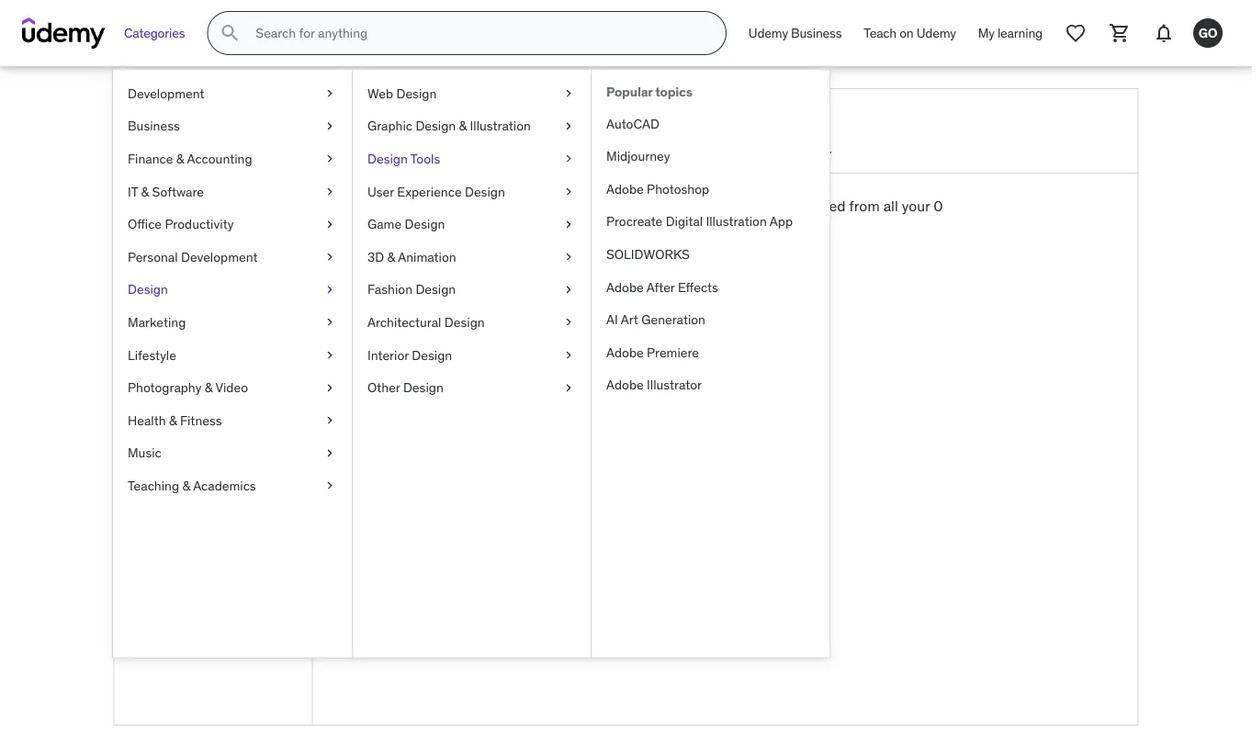 Task type: vqa. For each thing, say whether or not it's contained in the screenshot.
'Excel' corresponding to Excel Charts
no



Task type: describe. For each thing, give the bounding box(es) containing it.
& inside the graphic design & illustration "link"
[[459, 118, 467, 134]]

adobe for adobe premiere
[[607, 344, 644, 361]]

shopping cart with 0 items image
[[1109, 22, 1131, 44]]

api clients link
[[114, 492, 312, 520]]

xsmall image for lifestyle
[[323, 346, 337, 364]]

photo link
[[114, 324, 312, 352]]

procreate digital illustration app
[[607, 213, 793, 230]]

gary
[[168, 228, 200, 247]]

academics
[[193, 478, 256, 494]]

0 vertical spatial close
[[651, 103, 709, 131]]

software
[[152, 183, 204, 200]]

xsmall image for business
[[323, 117, 337, 135]]

wishlist image
[[1065, 22, 1087, 44]]

0
[[934, 196, 943, 215]]

1 you from the left
[[529, 196, 552, 215]]

architectural design
[[368, 314, 485, 331]]

development link
[[113, 77, 352, 110]]

xsmall image for interior design
[[562, 346, 576, 364]]

procreate digital illustration app link
[[592, 205, 830, 238]]

0 vertical spatial illustration
[[470, 118, 531, 134]]

design tools link
[[353, 143, 591, 175]]

clients
[[156, 496, 199, 515]]

xsmall image for game design
[[562, 215, 576, 233]]

notifications link
[[114, 464, 312, 492]]

interior design
[[368, 347, 452, 363]]

xsmall image for music
[[323, 444, 337, 462]]

1 udemy from the left
[[749, 25, 788, 41]]

xsmall image for user experience design
[[562, 183, 576, 201]]

interior
[[368, 347, 409, 363]]

and
[[508, 217, 533, 236]]

& for health & fitness
[[169, 412, 177, 429]]

ai
[[607, 311, 618, 328]]

access
[[592, 217, 637, 236]]

xsmall image for architectural design
[[562, 314, 576, 332]]

courses,
[[450, 217, 505, 236]]

experience
[[397, 183, 462, 200]]

xsmall image for fashion design
[[562, 281, 576, 299]]

xsmall image for web design
[[562, 85, 576, 103]]

warning:
[[450, 196, 513, 215]]

ai art generation
[[607, 311, 706, 328]]

game
[[368, 216, 402, 232]]

finance
[[128, 150, 173, 167]]

marketing link
[[113, 306, 352, 339]]

& for teaching & academics
[[182, 478, 190, 494]]

graphic
[[368, 118, 413, 134]]

notifications
[[129, 468, 213, 487]]

adobe photoshop link
[[592, 173, 830, 205]]

xsmall image for teaching & academics
[[323, 477, 337, 495]]

illustrator
[[647, 377, 702, 393]]

it & software
[[128, 183, 204, 200]]

teach
[[864, 25, 897, 41]]

adobe for adobe after effects
[[607, 279, 644, 295]]

account,
[[625, 196, 682, 215]]

music
[[128, 445, 162, 461]]

photography & video link
[[113, 372, 352, 404]]

it & software link
[[113, 175, 352, 208]]

adobe illustrator
[[607, 377, 702, 393]]

2 horizontal spatial your
[[902, 196, 930, 215]]

office productivity
[[128, 216, 234, 232]]

game design link
[[353, 208, 591, 241]]

health & fitness link
[[113, 404, 352, 437]]

xsmall image for finance & accounting
[[323, 150, 337, 168]]

xsmall image for personal development
[[323, 248, 337, 266]]

0 horizontal spatial business
[[128, 118, 180, 134]]

xsmall image for it & software
[[323, 183, 337, 201]]

xsmall image for design
[[323, 281, 337, 299]]

Search for anything text field
[[252, 17, 704, 49]]

xsmall image for marketing
[[323, 314, 337, 332]]

effects
[[678, 279, 719, 295]]

& for 3d & animation
[[387, 249, 395, 265]]

xsmall image for photography & video
[[323, 379, 337, 397]]

topics
[[655, 84, 693, 100]]

solidworks
[[607, 246, 690, 263]]

& for photography & video
[[205, 379, 213, 396]]

xsmall image for office productivity
[[323, 215, 337, 233]]

graphic design & illustration
[[368, 118, 531, 134]]

personal development link
[[113, 241, 352, 273]]

teaching & academics link
[[113, 470, 352, 502]]

notifications image
[[1153, 22, 1175, 44]]

photography & video
[[128, 379, 248, 396]]

adobe photoshop
[[607, 181, 710, 197]]

design for graphic
[[416, 118, 456, 134]]

photoshop
[[647, 181, 710, 197]]

fashion design
[[368, 281, 456, 298]]

office productivity link
[[113, 208, 352, 241]]

adobe premiere
[[607, 344, 699, 361]]

procreate
[[607, 213, 663, 230]]

fashion design link
[[353, 273, 591, 306]]

app
[[770, 213, 793, 230]]

xsmall image for graphic design & illustration
[[562, 117, 576, 135]]

privacy
[[129, 440, 177, 459]]

photo
[[129, 329, 168, 347]]

permanently.
[[747, 138, 833, 157]]

0 vertical spatial development
[[128, 85, 205, 102]]

account inside view public profile profile photo account security subscriptions payment methods privacy notifications api clients
[[129, 356, 183, 375]]

1 vertical spatial go
[[191, 140, 235, 177]]

design for game
[[405, 216, 445, 232]]

finance & accounting link
[[113, 143, 352, 175]]

xsmall image for development
[[323, 85, 337, 103]]

view
[[129, 273, 160, 292]]

be
[[737, 196, 753, 215]]

illustration inside design tools element
[[706, 213, 767, 230]]

design tools element
[[591, 70, 830, 658]]

design for interior
[[412, 347, 452, 363]]

payment
[[129, 412, 187, 431]]

adobe for adobe illustrator
[[607, 377, 644, 393]]

other design
[[368, 379, 444, 396]]

after
[[647, 279, 675, 295]]



Task type: locate. For each thing, give the bounding box(es) containing it.
design for architectural
[[445, 314, 485, 331]]

xsmall image inside game design link
[[562, 215, 576, 233]]

lifestyle link
[[113, 339, 352, 372]]

illustration down 'adobe photoshop' link
[[706, 213, 767, 230]]

1 horizontal spatial you
[[685, 196, 708, 215]]

your up "access"
[[594, 196, 622, 215]]

orlando
[[203, 228, 258, 247]]

your for you
[[594, 196, 622, 215]]

generation
[[642, 311, 706, 328]]

xsmall image inside personal development link
[[323, 248, 337, 266]]

1 vertical spatial will
[[537, 217, 558, 236]]

& up clients
[[182, 478, 190, 494]]

0 vertical spatial account
[[714, 103, 800, 131]]

adobe down adobe premiere
[[607, 377, 644, 393]]

payment methods link
[[114, 408, 312, 436]]

user
[[368, 183, 394, 200]]

design up the animation
[[405, 216, 445, 232]]

business left teach
[[791, 25, 842, 41]]

lifestyle
[[128, 347, 176, 363]]

midjourney
[[607, 148, 670, 164]]

design down graphic
[[368, 150, 408, 167]]

xsmall image
[[323, 85, 337, 103], [562, 85, 576, 103], [562, 117, 576, 135], [323, 150, 337, 168], [562, 150, 576, 168], [323, 183, 337, 201], [562, 183, 576, 201], [323, 215, 337, 233], [323, 248, 337, 266], [562, 248, 576, 266], [323, 281, 337, 299], [562, 281, 576, 299], [562, 314, 576, 332], [323, 379, 337, 397], [323, 477, 337, 495]]

xsmall image inside fashion design link
[[562, 281, 576, 299]]

privacy link
[[114, 436, 312, 464]]

personal development
[[128, 249, 258, 265]]

business up finance
[[128, 118, 180, 134]]

your inside close account close your account permanently.
[[659, 138, 687, 157]]

account up photography
[[129, 356, 183, 375]]

photography
[[128, 379, 202, 396]]

close down topics
[[651, 103, 709, 131]]

adobe premiere link
[[592, 336, 830, 369]]

xsmall image inside the graphic design & illustration "link"
[[562, 117, 576, 135]]

design down the architectural design
[[412, 347, 452, 363]]

all
[[884, 196, 899, 215]]

other design link
[[353, 372, 591, 404]]

adobe up procreate
[[607, 181, 644, 197]]

my
[[979, 25, 995, 41]]

close
[[651, 103, 709, 131], [619, 138, 656, 157]]

udemy image
[[22, 17, 106, 49]]

1 horizontal spatial illustration
[[706, 213, 767, 230]]

unsubscribed
[[757, 196, 846, 215]]

solidworks link
[[592, 238, 830, 271]]

xsmall image
[[323, 117, 337, 135], [562, 215, 576, 233], [323, 314, 337, 332], [323, 346, 337, 364], [562, 346, 576, 364], [562, 379, 576, 397], [323, 412, 337, 430], [323, 444, 337, 462]]

if
[[516, 196, 525, 215]]

0 vertical spatial go
[[1199, 24, 1218, 41]]

web
[[368, 85, 393, 102]]

design down design tools link
[[465, 183, 505, 200]]

0 vertical spatial will
[[712, 196, 733, 215]]

0 horizontal spatial you
[[529, 196, 552, 215]]

personal
[[128, 249, 178, 265]]

xsmall image inside development link
[[323, 85, 337, 103]]

lose
[[561, 217, 588, 236]]

adobe inside adobe illustrator 'link'
[[607, 377, 644, 393]]

premiere
[[647, 344, 699, 361]]

your left 0
[[902, 196, 930, 215]]

fashion
[[368, 281, 413, 298]]

xsmall image inside design link
[[323, 281, 337, 299]]

tools
[[411, 150, 440, 167]]

4 adobe from the top
[[607, 377, 644, 393]]

udemy business
[[749, 25, 842, 41]]

profile
[[129, 301, 172, 319]]

adobe inside adobe after effects link
[[607, 279, 644, 295]]

illustration
[[470, 118, 531, 134], [706, 213, 767, 230]]

& inside 3d & animation link
[[387, 249, 395, 265]]

your up photoshop
[[659, 138, 687, 157]]

development down gary orlando
[[181, 249, 258, 265]]

xsmall image inside design tools link
[[562, 150, 576, 168]]

xsmall image for health & fitness
[[323, 412, 337, 430]]

xsmall image inside finance & accounting link
[[323, 150, 337, 168]]

subscriptions link
[[114, 380, 312, 408]]

teach on udemy link
[[853, 11, 968, 55]]

xsmall image inside it & software link
[[323, 183, 337, 201]]

& inside health & fitness link
[[169, 412, 177, 429]]

will left be
[[712, 196, 733, 215]]

teaching
[[128, 478, 179, 494]]

& right finance
[[176, 150, 184, 167]]

account security link
[[114, 352, 312, 380]]

gary orlando
[[168, 228, 258, 247]]

1 adobe from the top
[[607, 181, 644, 197]]

adobe for adobe photoshop
[[607, 181, 644, 197]]

design down the animation
[[416, 281, 456, 298]]

1 vertical spatial account
[[129, 356, 183, 375]]

go link
[[1186, 11, 1231, 55]]

design for web
[[397, 85, 437, 102]]

music link
[[113, 437, 352, 470]]

& inside it & software link
[[141, 183, 149, 200]]

xsmall image inside web design link
[[562, 85, 576, 103]]

0 horizontal spatial udemy
[[749, 25, 788, 41]]

web design link
[[353, 77, 591, 110]]

1 horizontal spatial account
[[714, 103, 800, 131]]

adobe inside adobe premiere link
[[607, 344, 644, 361]]

design link
[[113, 273, 352, 306]]

3d
[[368, 249, 384, 265]]

teach on udemy
[[864, 25, 956, 41]]

web design
[[368, 85, 437, 102]]

1 vertical spatial illustration
[[706, 213, 767, 230]]

learning
[[998, 25, 1043, 41]]

& inside photography & video link
[[205, 379, 213, 396]]

design tools
[[368, 150, 440, 167]]

office
[[128, 216, 162, 232]]

methods
[[191, 412, 248, 431]]

0 horizontal spatial your
[[594, 196, 622, 215]]

0 vertical spatial business
[[791, 25, 842, 41]]

xsmall image inside lifestyle link
[[323, 346, 337, 364]]

account inside close account close your account permanently.
[[714, 103, 800, 131]]

productivity
[[165, 216, 234, 232]]

design right "web" on the top
[[397, 85, 437, 102]]

xsmall image inside 3d & animation link
[[562, 248, 576, 266]]

3 adobe from the top
[[607, 344, 644, 361]]

xsmall image inside architectural design link
[[562, 314, 576, 332]]

0 horizontal spatial illustration
[[470, 118, 531, 134]]

2 adobe from the top
[[607, 279, 644, 295]]

0 horizontal spatial go
[[191, 140, 235, 177]]

& for it & software
[[141, 183, 149, 200]]

1 vertical spatial close
[[619, 138, 656, 157]]

& down security
[[205, 379, 213, 396]]

other
[[368, 379, 400, 396]]

xsmall image inside the interior design link
[[562, 346, 576, 364]]

interior design link
[[353, 339, 591, 372]]

adobe after effects link
[[592, 271, 830, 304]]

digital
[[666, 213, 703, 230]]

xsmall image inside other design link
[[562, 379, 576, 397]]

close
[[555, 196, 590, 215]]

account
[[691, 138, 744, 157]]

1 vertical spatial development
[[181, 249, 258, 265]]

health
[[128, 412, 166, 429]]

& right health
[[169, 412, 177, 429]]

&
[[459, 118, 467, 134], [176, 150, 184, 167], [141, 183, 149, 200], [387, 249, 395, 265], [205, 379, 213, 396], [169, 412, 177, 429], [182, 478, 190, 494]]

1 horizontal spatial go
[[1199, 24, 1218, 41]]

game design
[[368, 216, 445, 232]]

adobe inside 'adobe photoshop' link
[[607, 181, 644, 197]]

illustration down web design link
[[470, 118, 531, 134]]

subscriptions
[[129, 384, 219, 403]]

0 horizontal spatial will
[[537, 217, 558, 236]]

development down categories dropdown button
[[128, 85, 205, 102]]

1 vertical spatial business
[[128, 118, 180, 134]]

adobe illustrator link
[[592, 369, 830, 402]]

& inside the teaching & academics link
[[182, 478, 190, 494]]

1 horizontal spatial business
[[791, 25, 842, 41]]

public
[[164, 273, 204, 292]]

xsmall image inside the teaching & academics link
[[323, 477, 337, 495]]

business link
[[113, 110, 352, 143]]

& right it at the left top of the page
[[141, 183, 149, 200]]

adobe up art
[[607, 279, 644, 295]]

xsmall image inside user experience design link
[[562, 183, 576, 201]]

xsmall image for other design
[[562, 379, 576, 397]]

close down autocad
[[619, 138, 656, 157]]

adobe
[[607, 181, 644, 197], [607, 279, 644, 295], [607, 344, 644, 361], [607, 377, 644, 393]]

art
[[621, 311, 639, 328]]

2 you from the left
[[685, 196, 708, 215]]

submit search image
[[219, 22, 241, 44]]

your for account
[[659, 138, 687, 157]]

autocad link
[[592, 107, 830, 140]]

view public profile profile photo account security subscriptions payment methods privacy notifications api clients
[[129, 273, 249, 515]]

xsmall image inside marketing link
[[323, 314, 337, 332]]

fitness
[[180, 412, 222, 429]]

2 udemy from the left
[[917, 25, 956, 41]]

xsmall image for design tools
[[562, 150, 576, 168]]

account up permanently.
[[714, 103, 800, 131]]

xsmall image inside business link
[[323, 117, 337, 135]]

health & fitness
[[128, 412, 222, 429]]

user experience design link
[[353, 175, 591, 208]]

design down "interior design"
[[403, 379, 444, 396]]

design up tools
[[416, 118, 456, 134]]

will right and
[[537, 217, 558, 236]]

0 horizontal spatial account
[[129, 356, 183, 375]]

& inside finance & accounting link
[[176, 150, 184, 167]]

xsmall image for 3d & animation
[[562, 248, 576, 266]]

xsmall image inside photography & video link
[[323, 379, 337, 397]]

& right 3d
[[387, 249, 395, 265]]

architectural design link
[[353, 306, 591, 339]]

& down web design link
[[459, 118, 467, 134]]

design up profile
[[128, 281, 168, 298]]

design inside "link"
[[416, 118, 456, 134]]

& for finance & accounting
[[176, 150, 184, 167]]

design down fashion design link
[[445, 314, 485, 331]]

xsmall image inside music link
[[323, 444, 337, 462]]

animation
[[398, 249, 456, 265]]

adobe down art
[[607, 344, 644, 361]]

graphic design & illustration link
[[353, 110, 591, 143]]

design for fashion
[[416, 281, 456, 298]]

xsmall image inside office productivity link
[[323, 215, 337, 233]]

forever.
[[641, 217, 690, 236]]

popular topics
[[607, 84, 693, 100]]

finance & accounting
[[128, 150, 252, 167]]

1 horizontal spatial udemy
[[917, 25, 956, 41]]

1 horizontal spatial will
[[712, 196, 733, 215]]

xsmall image inside health & fitness link
[[323, 412, 337, 430]]

if you close your account, you will be unsubscribed from all your 0 courses, and will lose access forever.
[[450, 196, 943, 236]]

teaching & academics
[[128, 478, 256, 494]]

my learning link
[[968, 11, 1054, 55]]

from
[[849, 196, 880, 215]]

it
[[128, 183, 138, 200]]

1 horizontal spatial your
[[659, 138, 687, 157]]

ai art generation link
[[592, 304, 830, 336]]

design for other
[[403, 379, 444, 396]]

go
[[1199, 24, 1218, 41], [191, 140, 235, 177]]



